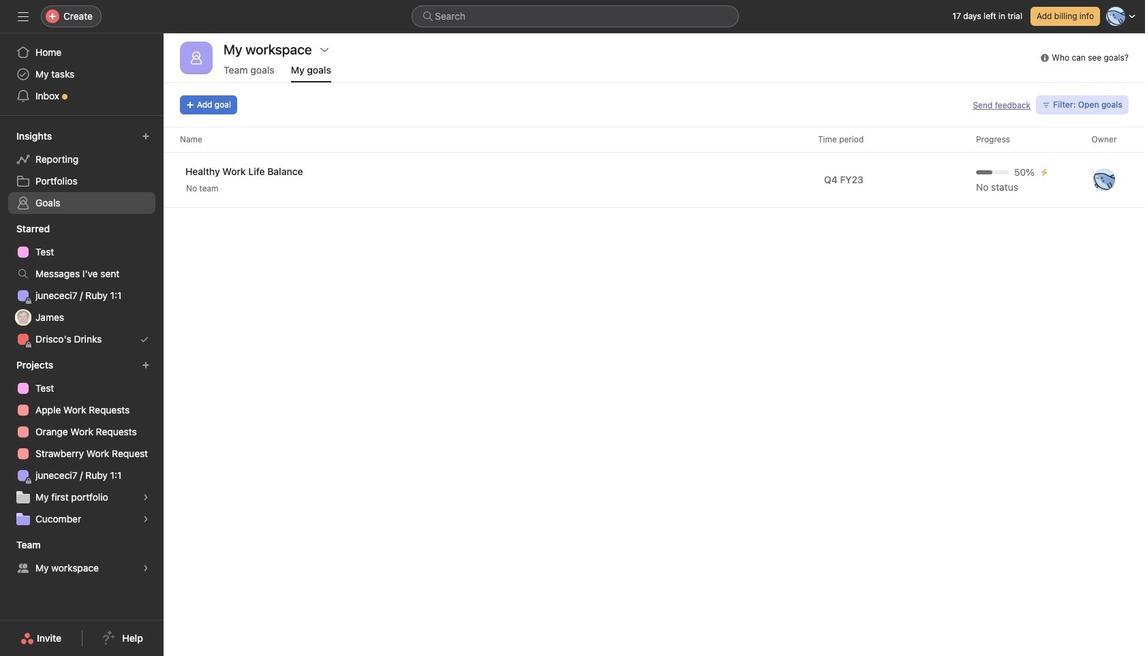 Task type: locate. For each thing, give the bounding box(es) containing it.
see details, my workspace image
[[142, 565, 150, 573]]

new project or portfolio image
[[142, 361, 150, 370]]

teams element
[[0, 533, 164, 582]]

see details, my first portfolio image
[[142, 494, 150, 502]]

list box
[[412, 5, 739, 27]]

toggle owner popover image
[[1094, 169, 1116, 191]]



Task type: vqa. For each thing, say whether or not it's contained in the screenshot.
addresses
no



Task type: describe. For each thing, give the bounding box(es) containing it.
projects element
[[0, 353, 164, 533]]

insights element
[[0, 124, 164, 217]]

global element
[[0, 33, 164, 115]]

new insights image
[[142, 132, 150, 140]]

show options image
[[319, 44, 330, 55]]

see details, cucomber image
[[142, 515, 150, 524]]

hide sidebar image
[[18, 11, 29, 22]]

starred element
[[0, 217, 164, 353]]



